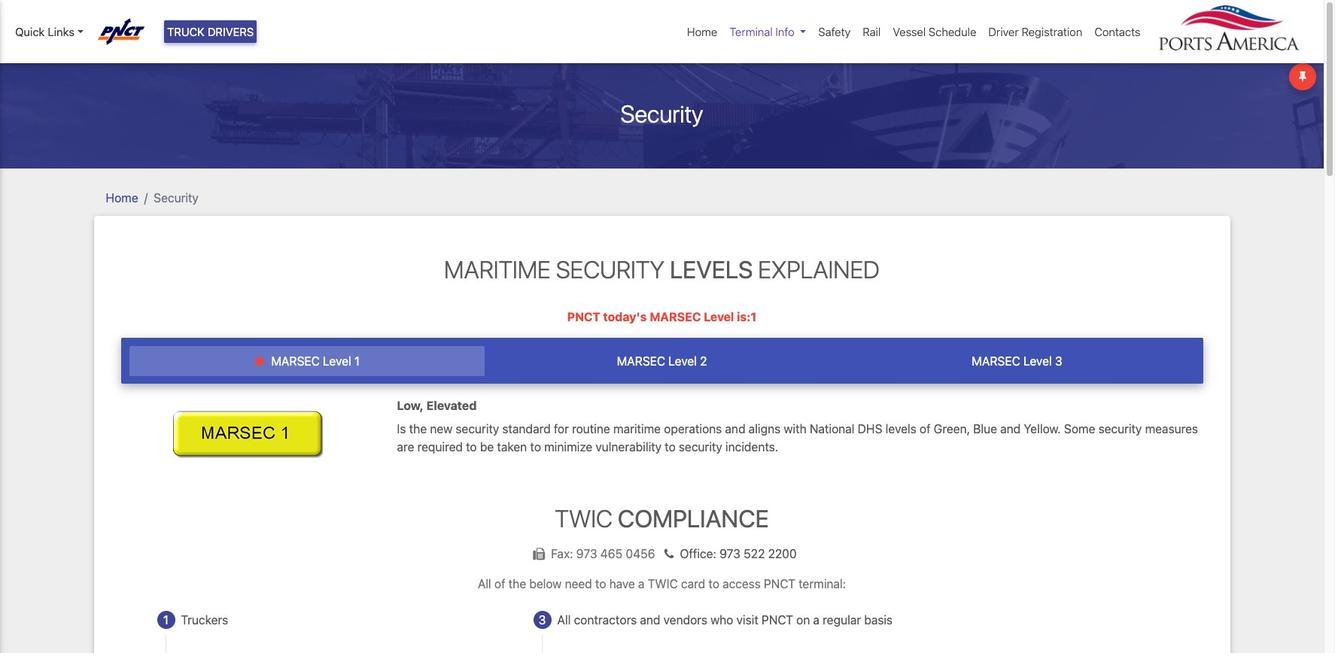 Task type: vqa. For each thing, say whether or not it's contained in the screenshot.
Newark,
no



Task type: describe. For each thing, give the bounding box(es) containing it.
yellow.
[[1024, 422, 1061, 436]]

tab list containing marsec level 1
[[121, 338, 1203, 384]]

truck
[[167, 25, 205, 38]]

are
[[397, 440, 414, 454]]

0 horizontal spatial a
[[638, 577, 645, 591]]

who
[[711, 614, 734, 627]]

rail link
[[857, 17, 887, 46]]

level for marsec level 3
[[1024, 355, 1052, 368]]

truck drivers
[[167, 25, 254, 38]]

marsec level 2 link
[[484, 346, 840, 377]]

office: 973 522 2200 link
[[659, 547, 797, 561]]

links
[[48, 25, 74, 38]]

is the new security standard for routine maritime operations and aligns with national dhs levels of green, blue and yellow. some security measures are required to be taken to minimize vulnerability to security incidents.
[[397, 422, 1199, 454]]

1 horizontal spatial the
[[509, 577, 526, 591]]

to down standard
[[530, 440, 541, 454]]

office: 973 522 2200
[[680, 547, 797, 561]]

elevated
[[427, 399, 477, 413]]

vulnerability
[[596, 440, 662, 454]]

operations
[[664, 422, 722, 436]]

explained
[[758, 255, 880, 284]]

pnct today's marsec level is:1
[[567, 310, 757, 324]]

standard
[[503, 422, 551, 436]]

marsec level 3 link
[[840, 346, 1195, 377]]

card
[[681, 577, 706, 591]]

1 vertical spatial of
[[495, 577, 506, 591]]

green,
[[934, 422, 970, 436]]

973 for fax:
[[576, 547, 597, 561]]

required
[[418, 440, 463, 454]]

marsec for marsec level 1
[[271, 355, 320, 368]]

0 horizontal spatial home link
[[106, 191, 138, 204]]

vendors
[[664, 614, 708, 627]]

522
[[744, 547, 765, 561]]

below
[[530, 577, 562, 591]]

2 vertical spatial security
[[556, 255, 665, 284]]

1 horizontal spatial and
[[725, 422, 746, 436]]

1 horizontal spatial security
[[679, 440, 723, 454]]

0 horizontal spatial and
[[640, 614, 661, 627]]

contacts link
[[1089, 17, 1147, 46]]

level for marsec level 2
[[669, 355, 697, 368]]

low,
[[397, 399, 424, 413]]

terminal
[[730, 25, 773, 38]]

0 vertical spatial security
[[621, 99, 703, 128]]

1 vertical spatial security
[[154, 191, 199, 204]]

2 horizontal spatial security
[[1099, 422, 1142, 436]]

is:1
[[737, 310, 757, 324]]

1 vertical spatial pnct
[[764, 577, 796, 591]]

for
[[554, 422, 569, 436]]

1 vertical spatial 3
[[539, 614, 546, 627]]

the inside is the new security standard for routine maritime operations and aligns with national dhs levels of green, blue and yellow. some security measures are required to be taken to minimize vulnerability to security incidents.
[[409, 422, 427, 436]]

marsec for marsec level 2
[[617, 355, 666, 368]]

low, elevated
[[397, 399, 477, 413]]

marsec level 3
[[972, 355, 1063, 368]]

to left be
[[466, 440, 477, 454]]

marsec level 1
[[268, 355, 360, 368]]

basis
[[864, 614, 893, 627]]

marsec level 1 link
[[129, 346, 484, 377]]

2 horizontal spatial and
[[1001, 422, 1021, 436]]

today's
[[603, 310, 647, 324]]

to down 'operations'
[[665, 440, 676, 454]]

contractors
[[574, 614, 637, 627]]

2 vertical spatial pnct
[[762, 614, 793, 627]]

schedule
[[929, 25, 977, 38]]

1 inside tab list
[[354, 355, 360, 368]]

0 horizontal spatial security
[[456, 422, 499, 436]]

2200
[[768, 547, 797, 561]]

routine
[[572, 422, 610, 436]]

truck drivers link
[[164, 20, 257, 43]]

marsec for marsec level 3
[[972, 355, 1021, 368]]

to right card at the bottom
[[709, 577, 720, 591]]

safety
[[819, 25, 851, 38]]

drivers
[[208, 25, 254, 38]]

fax: 973 465 0456
[[551, 547, 659, 561]]

0 horizontal spatial 1
[[163, 614, 169, 627]]

all for all contractors and vendors who visit pnct on a regular basis
[[557, 614, 571, 627]]

contacts
[[1095, 25, 1141, 38]]

driver
[[989, 25, 1019, 38]]

aligns
[[749, 422, 781, 436]]

1 horizontal spatial a
[[813, 614, 820, 627]]

terminal info
[[730, 25, 795, 38]]

vessel schedule
[[893, 25, 977, 38]]

1 vertical spatial home
[[106, 191, 138, 204]]

levels inside is the new security standard for routine maritime operations and aligns with national dhs levels of green, blue and yellow. some security measures are required to be taken to minimize vulnerability to security incidents.
[[886, 422, 917, 436]]

twic compliance
[[555, 504, 769, 533]]

access
[[723, 577, 761, 591]]



Task type: locate. For each thing, give the bounding box(es) containing it.
the left below
[[509, 577, 526, 591]]

taken
[[497, 440, 527, 454]]

0 vertical spatial of
[[920, 422, 931, 436]]

all
[[478, 577, 491, 591], [557, 614, 571, 627]]

safety link
[[813, 17, 857, 46]]

security up be
[[456, 422, 499, 436]]

2 973 from the left
[[720, 547, 741, 561]]

levels right dhs
[[886, 422, 917, 436]]

a right have
[[638, 577, 645, 591]]

1 horizontal spatial home
[[687, 25, 718, 38]]

marsec
[[650, 310, 701, 324], [271, 355, 320, 368], [617, 355, 666, 368], [972, 355, 1021, 368]]

0456
[[626, 547, 655, 561]]

dhs
[[858, 422, 883, 436]]

1 973 from the left
[[576, 547, 597, 561]]

with
[[784, 422, 807, 436]]

twic left card at the bottom
[[648, 577, 678, 591]]

rail
[[863, 25, 881, 38]]

0 horizontal spatial of
[[495, 577, 506, 591]]

3 up yellow.
[[1055, 355, 1063, 368]]

and left vendors
[[640, 614, 661, 627]]

maritime
[[614, 422, 661, 436]]

level for marsec level 1
[[323, 355, 351, 368]]

0 vertical spatial pnct
[[567, 310, 600, 324]]

maritime security levels explained
[[444, 255, 880, 284]]

1 horizontal spatial twic
[[648, 577, 678, 591]]

0 horizontal spatial 3
[[539, 614, 546, 627]]

marsec level 2
[[617, 355, 707, 368]]

0 horizontal spatial the
[[409, 422, 427, 436]]

driver registration
[[989, 25, 1083, 38]]

0 horizontal spatial 973
[[576, 547, 597, 561]]

of
[[920, 422, 931, 436], [495, 577, 506, 591]]

levels up "is:1"
[[670, 255, 753, 284]]

terminal info link
[[724, 17, 813, 46]]

info
[[776, 25, 795, 38]]

0 vertical spatial twic
[[555, 504, 613, 533]]

be
[[480, 440, 494, 454]]

of left green,
[[920, 422, 931, 436]]

to
[[466, 440, 477, 454], [530, 440, 541, 454], [665, 440, 676, 454], [595, 577, 606, 591], [709, 577, 720, 591]]

incidents.
[[726, 440, 779, 454]]

visit
[[737, 614, 759, 627]]

1 horizontal spatial levels
[[886, 422, 917, 436]]

0 vertical spatial a
[[638, 577, 645, 591]]

security down 'operations'
[[679, 440, 723, 454]]

terminal:
[[799, 577, 846, 591]]

973 for office:
[[720, 547, 741, 561]]

all of the below need to have a twic card to access pnct terminal:
[[478, 577, 846, 591]]

and right blue
[[1001, 422, 1021, 436]]

regular
[[823, 614, 861, 627]]

0 horizontal spatial home
[[106, 191, 138, 204]]

pnct left on
[[762, 614, 793, 627]]

level inside marsec level 1 link
[[323, 355, 351, 368]]

a
[[638, 577, 645, 591], [813, 614, 820, 627]]

and up incidents.
[[725, 422, 746, 436]]

vessel
[[893, 25, 926, 38]]

minimize
[[544, 440, 593, 454]]

new
[[430, 422, 453, 436]]

1 vertical spatial all
[[557, 614, 571, 627]]

blue
[[974, 422, 997, 436]]

of left below
[[495, 577, 506, 591]]

twic up fax: 973 465 0456
[[555, 504, 613, 533]]

level inside marsec level 3 link
[[1024, 355, 1052, 368]]

measures
[[1145, 422, 1199, 436]]

1 vertical spatial levels
[[886, 422, 917, 436]]

registration
[[1022, 25, 1083, 38]]

security
[[621, 99, 703, 128], [154, 191, 199, 204], [556, 255, 665, 284]]

1 horizontal spatial all
[[557, 614, 571, 627]]

pnct
[[567, 310, 600, 324], [764, 577, 796, 591], [762, 614, 793, 627]]

the right is
[[409, 422, 427, 436]]

1 horizontal spatial 3
[[1055, 355, 1063, 368]]

the
[[409, 422, 427, 436], [509, 577, 526, 591]]

1 vertical spatial 1
[[163, 614, 169, 627]]

have
[[610, 577, 635, 591]]

quick
[[15, 25, 45, 38]]

2
[[700, 355, 707, 368]]

truckers
[[181, 614, 228, 627]]

to left have
[[595, 577, 606, 591]]

0 vertical spatial 1
[[354, 355, 360, 368]]

1 horizontal spatial of
[[920, 422, 931, 436]]

0 vertical spatial the
[[409, 422, 427, 436]]

all contractors and vendors who visit pnct on a regular basis
[[557, 614, 893, 627]]

quick links link
[[15, 23, 83, 40]]

fax:
[[551, 547, 573, 561]]

office:
[[680, 547, 717, 561]]

0 vertical spatial levels
[[670, 255, 753, 284]]

0 horizontal spatial twic
[[555, 504, 613, 533]]

national
[[810, 422, 855, 436]]

marsec inside "link"
[[617, 355, 666, 368]]

pnct down the 2200
[[764, 577, 796, 591]]

0 vertical spatial home link
[[681, 17, 724, 46]]

all left below
[[478, 577, 491, 591]]

compliance
[[618, 504, 769, 533]]

1 horizontal spatial 1
[[354, 355, 360, 368]]

973
[[576, 547, 597, 561], [720, 547, 741, 561]]

0 vertical spatial home
[[687, 25, 718, 38]]

1 vertical spatial home link
[[106, 191, 138, 204]]

security
[[456, 422, 499, 436], [1099, 422, 1142, 436], [679, 440, 723, 454]]

3
[[1055, 355, 1063, 368], [539, 614, 546, 627]]

465
[[601, 547, 623, 561]]

home link
[[681, 17, 724, 46], [106, 191, 138, 204]]

on
[[797, 614, 810, 627]]

security right some
[[1099, 422, 1142, 436]]

0 vertical spatial 3
[[1055, 355, 1063, 368]]

a right on
[[813, 614, 820, 627]]

level inside marsec level 2 "link"
[[669, 355, 697, 368]]

maritime
[[444, 255, 551, 284]]

all for all of the below need to have a twic card to access pnct terminal:
[[478, 577, 491, 591]]

driver registration link
[[983, 17, 1089, 46]]

all down need
[[557, 614, 571, 627]]

0 horizontal spatial all
[[478, 577, 491, 591]]

is
[[397, 422, 406, 436]]

levels
[[670, 255, 753, 284], [886, 422, 917, 436]]

need
[[565, 577, 592, 591]]

0 horizontal spatial levels
[[670, 255, 753, 284]]

0 vertical spatial all
[[478, 577, 491, 591]]

home
[[687, 25, 718, 38], [106, 191, 138, 204]]

1 horizontal spatial home link
[[681, 17, 724, 46]]

3 down below
[[539, 614, 546, 627]]

phone image
[[659, 548, 680, 560]]

973 right fax:
[[576, 547, 597, 561]]

1 vertical spatial twic
[[648, 577, 678, 591]]

1 vertical spatial a
[[813, 614, 820, 627]]

pnct left 'today's'
[[567, 310, 600, 324]]

1 vertical spatial the
[[509, 577, 526, 591]]

973 left 522
[[720, 547, 741, 561]]

some
[[1064, 422, 1096, 436]]

of inside is the new security standard for routine maritime operations and aligns with national dhs levels of green, blue and yellow. some security measures are required to be taken to minimize vulnerability to security incidents.
[[920, 422, 931, 436]]

and
[[725, 422, 746, 436], [1001, 422, 1021, 436], [640, 614, 661, 627]]

vessel schedule link
[[887, 17, 983, 46]]

quick links
[[15, 25, 74, 38]]

level
[[704, 310, 734, 324], [323, 355, 351, 368], [669, 355, 697, 368], [1024, 355, 1052, 368]]

1
[[354, 355, 360, 368], [163, 614, 169, 627]]

1 horizontal spatial 973
[[720, 547, 741, 561]]

tab list
[[121, 338, 1203, 384]]



